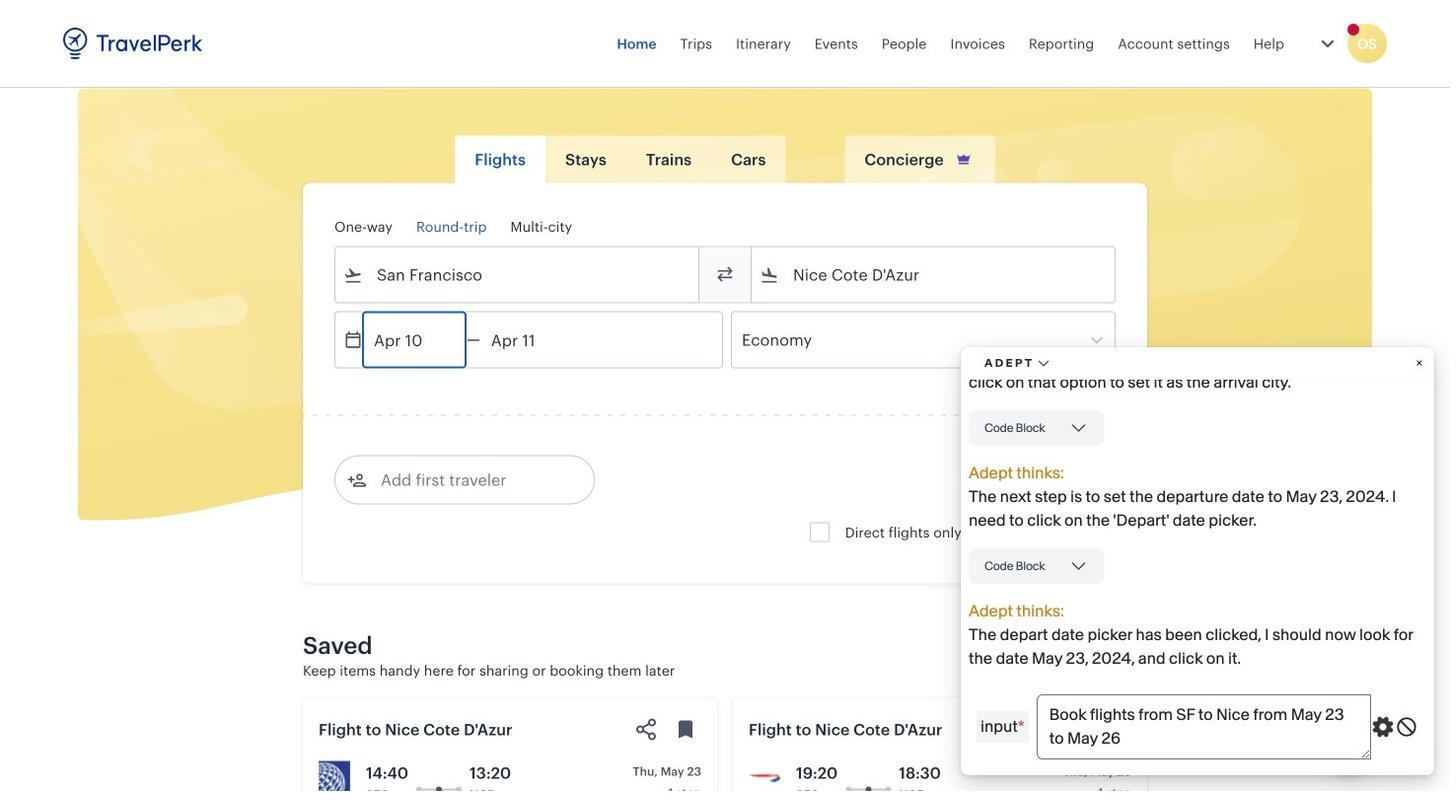 Task type: locate. For each thing, give the bounding box(es) containing it.
united airlines image
[[319, 761, 350, 791]]

british airways image
[[749, 761, 780, 791]]



Task type: describe. For each thing, give the bounding box(es) containing it.
Return text field
[[480, 312, 583, 368]]

To search field
[[779, 259, 1089, 291]]

Add first traveler search field
[[367, 464, 572, 496]]

Depart text field
[[363, 312, 466, 368]]

From search field
[[363, 259, 673, 291]]



Task type: vqa. For each thing, say whether or not it's contained in the screenshot.
third Air France icon from the bottom
no



